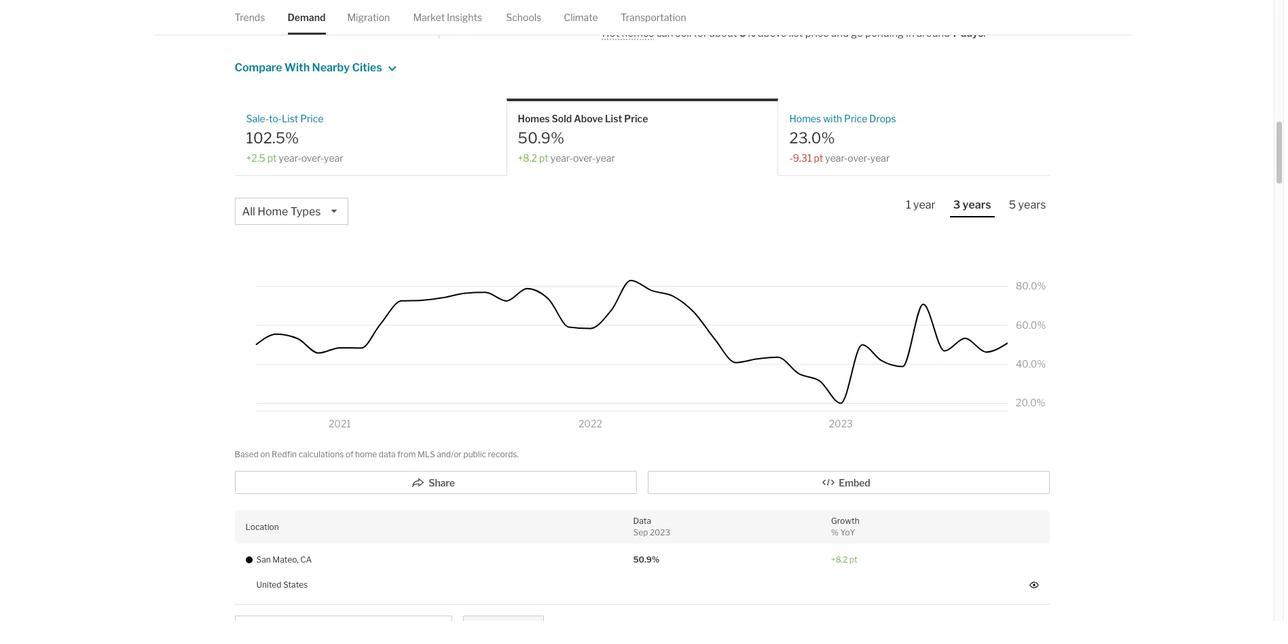 Task type: locate. For each thing, give the bounding box(es) containing it.
list up 102.5%
[[282, 113, 298, 124]]

0 vertical spatial about
[[732, 10, 760, 22]]

and
[[832, 27, 849, 39]]

years inside button
[[963, 198, 992, 211]]

1 years from the left
[[963, 198, 992, 211]]

0 vertical spatial sell
[[698, 10, 714, 22]]

1 list from the left
[[282, 113, 298, 124]]

schools link
[[506, 0, 542, 35]]

around
[[917, 27, 951, 39]]

0 horizontal spatial sell
[[676, 27, 692, 39]]

over- down drops
[[848, 152, 871, 163]]

0 horizontal spatial 50.9%
[[518, 129, 565, 147]]

pt inside the sale-to-list price 102.5% +2.5 pt year-over-year
[[268, 152, 277, 163]]

1 price from the left
[[301, 113, 324, 124]]

price
[[301, 113, 324, 124], [625, 113, 648, 124], [845, 113, 868, 124]]

1 horizontal spatial list
[[605, 113, 623, 124]]

1 horizontal spatial homes
[[790, 113, 822, 124]]

market insights link
[[413, 0, 482, 35]]

redfin right on
[[272, 449, 297, 459]]

year-
[[279, 152, 301, 163], [551, 152, 573, 163], [826, 152, 848, 163]]

3 over- from the left
[[848, 152, 871, 163]]

sell right the transportation
[[698, 10, 714, 22]]

over-
[[301, 152, 324, 163], [573, 152, 596, 163], [848, 152, 871, 163]]

3 year- from the left
[[826, 152, 848, 163]]

2 years from the left
[[1019, 198, 1047, 211]]

0 horizontal spatial homes
[[518, 113, 550, 124]]

years right 5
[[1019, 198, 1047, 211]]

home
[[258, 205, 288, 218]]

data
[[379, 449, 396, 459]]

2 list from the left
[[605, 113, 623, 124]]

0 vertical spatial redfin
[[458, 7, 487, 18]]

0 horizontal spatial price
[[301, 113, 324, 124]]

0 vertical spatial 50.9%
[[518, 129, 565, 147]]

price inside the sale-to-list price 102.5% +2.5 pt year-over-year
[[301, 113, 324, 124]]

year- down 23.0%
[[826, 152, 848, 163]]

8%
[[740, 27, 756, 39]]

1 horizontal spatial redfin
[[458, 7, 487, 18]]

0 horizontal spatial over-
[[301, 152, 324, 163]]

homes down average
[[622, 27, 654, 39]]

demand link
[[288, 0, 326, 35]]

homes up can
[[663, 10, 696, 22]]

homes sold above list price 50.9% +8.2 pt year-over-year
[[518, 113, 648, 163]]

1 horizontal spatial year-
[[551, 152, 573, 163]]

1 vertical spatial sell
[[676, 27, 692, 39]]

homes
[[663, 10, 696, 22], [622, 27, 654, 39]]

1 horizontal spatial over-
[[573, 152, 596, 163]]

0 horizontal spatial years
[[963, 198, 992, 211]]

1 over- from the left
[[301, 152, 324, 163]]

+8.2 inside 'homes sold above list price 50.9% +8.2 pt year-over-year'
[[518, 152, 537, 163]]

1 vertical spatial +8.2
[[832, 555, 848, 565]]

homes inside homes with price drops 23.0% -9.31 pt year-over-year
[[790, 113, 822, 124]]

about up 8%
[[732, 10, 760, 22]]

1 horizontal spatial +8.2
[[832, 555, 848, 565]]

1 year
[[907, 198, 936, 211]]

+8.2
[[518, 152, 537, 163], [832, 555, 848, 565]]

2 horizontal spatial price
[[845, 113, 868, 124]]

1 horizontal spatial price
[[625, 113, 648, 124]]

years for 3 years
[[963, 198, 992, 211]]

all home types
[[242, 205, 321, 218]]

the
[[602, 10, 621, 22]]

year inside 'homes sold above list price 50.9% +8.2 pt year-over-year'
[[596, 152, 616, 163]]

homes left sold
[[518, 113, 550, 124]]

homes up 23.0%
[[790, 113, 822, 124]]

go
[[852, 27, 864, 39]]

0 horizontal spatial homes
[[622, 27, 654, 39]]

transportation
[[621, 12, 687, 23]]

price right 'with'
[[845, 113, 868, 124]]

list
[[789, 27, 803, 39]]

1 horizontal spatial years
[[1019, 198, 1047, 211]]

1 vertical spatial 50.9%
[[634, 555, 660, 565]]

0 horizontal spatial +8.2
[[518, 152, 537, 163]]

2 price from the left
[[625, 113, 648, 124]]

share
[[429, 477, 455, 489]]

year- down 102.5%
[[279, 152, 301, 163]]

50.9% inside 'homes sold above list price 50.9% +8.2 pt year-over-year'
[[518, 129, 565, 147]]

about
[[732, 10, 760, 22], [710, 27, 738, 39]]

years right 3
[[963, 198, 992, 211]]

the average homes  sell for about hot homes can  sell for about 8% above list price and  go pending in around 7 days .
[[602, 10, 986, 39]]

0 horizontal spatial for
[[694, 27, 708, 39]]

sell right can
[[676, 27, 692, 39]]

transportation link
[[621, 0, 687, 35]]

2 over- from the left
[[573, 152, 596, 163]]

embed button
[[648, 471, 1050, 494]]

year- inside homes with price drops 23.0% -9.31 pt year-over-year
[[826, 152, 848, 163]]

year
[[324, 152, 344, 163], [596, 152, 616, 163], [871, 152, 890, 163], [914, 198, 936, 211]]

0 horizontal spatial year-
[[279, 152, 301, 163]]

list inside 'homes sold above list price 50.9% +8.2 pt year-over-year'
[[605, 113, 623, 124]]

2 year- from the left
[[551, 152, 573, 163]]

climate link
[[564, 0, 598, 35]]

2 horizontal spatial over-
[[848, 152, 871, 163]]

price inside homes with price drops 23.0% -9.31 pt year-over-year
[[845, 113, 868, 124]]

pt inside 'homes sold above list price 50.9% +8.2 pt year-over-year'
[[539, 152, 549, 163]]

and/or
[[437, 449, 462, 459]]

growth
[[832, 516, 860, 526]]

list right above
[[605, 113, 623, 124]]

50.9% down sep
[[634, 555, 660, 565]]

.
[[984, 27, 986, 39]]

year inside the sale-to-list price 102.5% +2.5 pt year-over-year
[[324, 152, 344, 163]]

3
[[954, 198, 961, 211]]

years
[[963, 198, 992, 211], [1019, 198, 1047, 211]]

redfin
[[458, 7, 487, 18], [272, 449, 297, 459]]

on
[[260, 449, 270, 459]]

mls
[[418, 449, 435, 459]]

over- up types
[[301, 152, 324, 163]]

redfin left the compete
[[458, 7, 487, 18]]

3 years button
[[950, 198, 995, 217]]

homes
[[518, 113, 550, 124], [790, 113, 822, 124]]

ca
[[300, 555, 312, 565]]

2 homes from the left
[[790, 113, 822, 124]]

year- inside 'homes sold above list price 50.9% +8.2 pt year-over-year'
[[551, 152, 573, 163]]

over- inside 'homes sold above list price 50.9% +8.2 pt year-over-year'
[[573, 152, 596, 163]]

drops
[[870, 113, 897, 124]]

sell
[[698, 10, 714, 22], [676, 27, 692, 39]]

1 vertical spatial redfin
[[272, 449, 297, 459]]

0 vertical spatial +8.2
[[518, 152, 537, 163]]

demand
[[288, 12, 326, 23]]

years inside button
[[1019, 198, 1047, 211]]

homes inside 'homes sold above list price 50.9% +8.2 pt year-over-year'
[[518, 113, 550, 124]]

all
[[242, 205, 255, 218]]

5 years button
[[1006, 198, 1050, 216]]

7
[[953, 27, 959, 39]]

0 horizontal spatial list
[[282, 113, 298, 124]]

5
[[1010, 198, 1017, 211]]

nearby
[[312, 61, 350, 74]]

price right above
[[625, 113, 648, 124]]

insights
[[447, 12, 482, 23]]

1 year button
[[903, 198, 940, 216]]

pending
[[866, 27, 904, 39]]

2 horizontal spatial year-
[[826, 152, 848, 163]]

1 horizontal spatial homes
[[663, 10, 696, 22]]

year- down sold
[[551, 152, 573, 163]]

pt inside homes with price drops 23.0% -9.31 pt year-over-year
[[814, 152, 824, 163]]

over- down above
[[573, 152, 596, 163]]

growth % yoy
[[832, 516, 860, 537]]

price right to-
[[301, 113, 324, 124]]

data
[[634, 516, 652, 526]]

climate
[[564, 12, 598, 23]]

1 homes from the left
[[518, 113, 550, 124]]

%
[[832, 527, 839, 537]]

redfin compete score ™
[[458, 7, 568, 18]]

sep
[[634, 527, 648, 537]]

50.9%
[[518, 129, 565, 147], [634, 555, 660, 565]]

1 horizontal spatial sell
[[698, 10, 714, 22]]

average
[[623, 10, 661, 22]]

1 horizontal spatial for
[[716, 10, 730, 22]]

0 vertical spatial for
[[716, 10, 730, 22]]

for
[[716, 10, 730, 22], [694, 27, 708, 39]]

3 price from the left
[[845, 113, 868, 124]]

homes with price drops 23.0% -9.31 pt year-over-year
[[790, 113, 897, 163]]

states
[[283, 579, 308, 589]]

over- inside homes with price drops 23.0% -9.31 pt year-over-year
[[848, 152, 871, 163]]

1 year- from the left
[[279, 152, 301, 163]]

about left 8%
[[710, 27, 738, 39]]

50.9% down sold
[[518, 129, 565, 147]]

yoy
[[841, 527, 856, 537]]



Task type: describe. For each thing, give the bounding box(es) containing it.
embed
[[839, 477, 871, 489]]

home
[[355, 449, 377, 459]]

1 vertical spatial for
[[694, 27, 708, 39]]

above
[[574, 113, 603, 124]]

3 years
[[954, 198, 992, 211]]

sale-to-list price 102.5% +2.5 pt year-over-year
[[246, 113, 344, 163]]

public
[[464, 449, 487, 459]]

sold
[[552, 113, 572, 124]]

™
[[558, 7, 568, 18]]

above
[[758, 27, 787, 39]]

over- for -
[[848, 152, 871, 163]]

year- for -
[[826, 152, 848, 163]]

year- inside the sale-to-list price 102.5% +2.5 pt year-over-year
[[279, 152, 301, 163]]

price inside 'homes sold above list price 50.9% +8.2 pt year-over-year'
[[625, 113, 648, 124]]

of
[[346, 449, 354, 459]]

calculations
[[299, 449, 344, 459]]

data sep 2023
[[634, 516, 671, 537]]

list inside the sale-to-list price 102.5% +2.5 pt year-over-year
[[282, 113, 298, 124]]

score
[[532, 7, 558, 18]]

over- inside the sale-to-list price 102.5% +2.5 pt year-over-year
[[301, 152, 324, 163]]

102.5%
[[246, 129, 299, 147]]

9.31
[[794, 152, 812, 163]]

homes for 23.0%
[[790, 113, 822, 124]]

compete
[[489, 7, 530, 18]]

location
[[246, 522, 279, 532]]

migration link
[[348, 0, 390, 35]]

1
[[907, 198, 912, 211]]

sale-
[[246, 113, 269, 124]]

1 vertical spatial about
[[710, 27, 738, 39]]

records.
[[488, 449, 519, 459]]

share button
[[235, 471, 637, 494]]

+8.2 pt
[[832, 555, 858, 565]]

can
[[657, 27, 674, 39]]

1 horizontal spatial 50.9%
[[634, 555, 660, 565]]

to-
[[269, 113, 282, 124]]

1 vertical spatial homes
[[622, 27, 654, 39]]

+2.5
[[246, 152, 266, 163]]

over- for 50.9%
[[573, 152, 596, 163]]

year inside homes with price drops 23.0% -9.31 pt year-over-year
[[871, 152, 890, 163]]

mateo,
[[273, 555, 299, 565]]

san mateo, ca
[[257, 555, 312, 565]]

united
[[257, 579, 282, 589]]

years for 5 years
[[1019, 198, 1047, 211]]

homes for 50.9%
[[518, 113, 550, 124]]

23.0%
[[790, 129, 836, 147]]

market
[[413, 12, 445, 23]]

san
[[257, 555, 271, 565]]

price
[[806, 27, 830, 39]]

0 vertical spatial homes
[[663, 10, 696, 22]]

based
[[235, 449, 259, 459]]

with
[[824, 113, 843, 124]]

year- for 50.9%
[[551, 152, 573, 163]]

hot
[[602, 27, 620, 39]]

in
[[907, 27, 915, 39]]

days
[[961, 27, 984, 39]]

0 horizontal spatial redfin
[[272, 449, 297, 459]]

with
[[285, 61, 310, 74]]

compare
[[235, 61, 282, 74]]

trends link
[[235, 0, 265, 35]]

-
[[790, 152, 794, 163]]

year inside button
[[914, 198, 936, 211]]

5 years
[[1010, 198, 1047, 211]]

2023
[[650, 527, 671, 537]]

from
[[398, 449, 416, 459]]

united states
[[257, 579, 308, 589]]

trends
[[235, 12, 265, 23]]

schools
[[506, 12, 542, 23]]

types
[[291, 205, 321, 218]]

cities
[[352, 61, 382, 74]]

Add Location search field
[[235, 615, 452, 621]]

based on redfin calculations of home data from mls and/or public records.
[[235, 449, 519, 459]]

market insights
[[413, 12, 482, 23]]

migration
[[348, 12, 390, 23]]

compare with nearby cities
[[235, 61, 382, 74]]



Task type: vqa. For each thing, say whether or not it's contained in the screenshot.
$799,000 favorite button option
no



